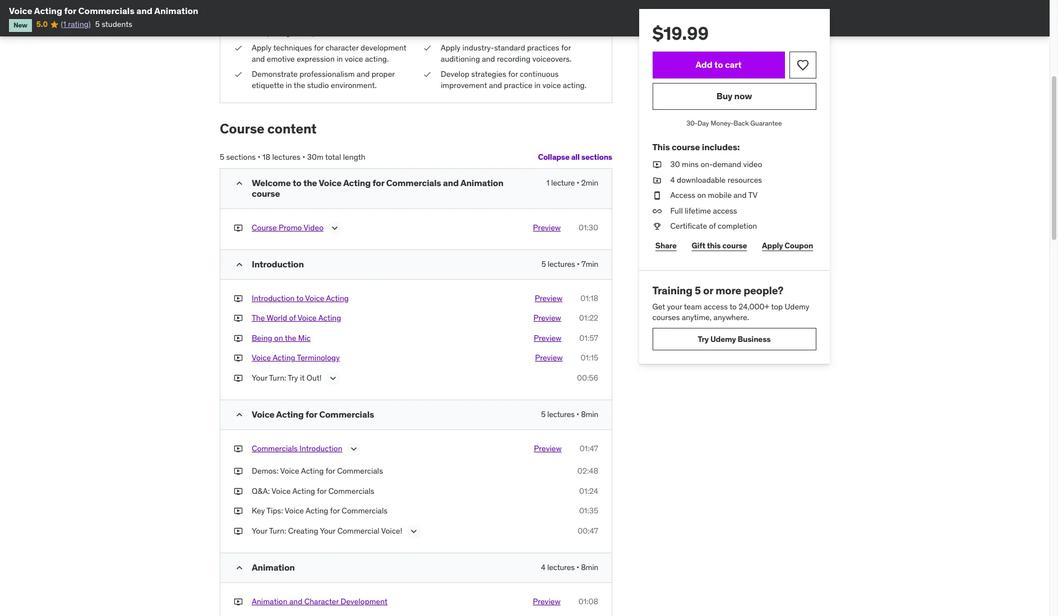 Task type: describe. For each thing, give the bounding box(es) containing it.
to inside analyze and break down scripts to create compelling voice performances.
[[364, 16, 371, 26]]

acting down introduction to voice acting button
[[319, 313, 341, 323]]

share
[[656, 240, 677, 250]]

acting down the 'q&a: voice acting for commercials' in the left of the page
[[306, 506, 328, 516]]

develop strategies for continuous improvement and practice in voice acting.
[[441, 69, 587, 90]]

small image for animation
[[234, 563, 245, 574]]

voiceovers. for record
[[535, 27, 574, 37]]

day
[[698, 119, 710, 127]]

4 for 4 downloadable resources
[[671, 175, 676, 185]]

mic
[[298, 333, 311, 343]]

compelling
[[252, 27, 290, 37]]

to inside training 5 or more people? get your team access to 24,000+ top udemy courses anytime, anywhere.
[[730, 302, 737, 312]]

the inside the demonstrate professionalism and proper etiquette in the studio environment.
[[294, 80, 305, 90]]

voice right tips:
[[285, 506, 304, 516]]

• left 18
[[258, 152, 261, 162]]

voice acting terminology
[[252, 353, 340, 363]]

access inside training 5 or more people? get your team access to 24,000+ top udemy courses anytime, anywhere.
[[704, 302, 728, 312]]

small image for introduction
[[234, 259, 245, 270]]

access
[[671, 190, 696, 200]]

content
[[267, 120, 317, 137]]

creating
[[288, 526, 318, 536]]

expression
[[297, 54, 335, 64]]

back
[[734, 119, 749, 127]]

welcome
[[252, 177, 291, 189]]

voice for develop
[[543, 80, 561, 90]]

break
[[296, 16, 316, 26]]

the inside button
[[285, 333, 296, 343]]

includes:
[[702, 141, 740, 152]]

7min
[[582, 259, 599, 269]]

preview for 01:15
[[535, 353, 563, 363]]

develop
[[441, 69, 470, 79]]

(1
[[61, 19, 66, 29]]

course inside the "welcome to the voice acting for commercials and animation course"
[[252, 188, 280, 199]]

professionalism
[[300, 69, 355, 79]]

udemy inside training 5 or more people? get your team access to 24,000+ top udemy courses anytime, anywhere.
[[785, 302, 810, 312]]

rating)
[[68, 19, 91, 29]]

strategies
[[472, 69, 507, 79]]

5 for 5 lectures • 7min
[[542, 259, 546, 269]]

key
[[252, 506, 265, 516]]

buy now
[[717, 91, 753, 102]]

terminology
[[297, 353, 340, 363]]

01:18
[[581, 293, 599, 303]]

and inside analyze and break down scripts to create compelling voice performances.
[[281, 16, 294, 26]]

and inside demonstrate the ability to record commercial and animation voiceovers.
[[484, 27, 497, 37]]

to inside the "welcome to the voice acting for commercials and animation course"
[[293, 177, 302, 189]]

acting up 5.0
[[34, 5, 62, 16]]

to inside demonstrate the ability to record commercial and animation voiceovers.
[[525, 16, 532, 26]]

downloadable
[[677, 175, 726, 185]]

animation inside button
[[252, 597, 288, 607]]

5 students
[[95, 19, 132, 29]]

tips:
[[267, 506, 283, 516]]

now
[[735, 91, 753, 102]]

add to cart button
[[653, 52, 785, 79]]

1 vertical spatial try
[[288, 373, 298, 383]]

students
[[102, 19, 132, 29]]

apply inside button
[[763, 240, 784, 250]]

voice right q&a: on the left of the page
[[272, 486, 291, 496]]

scripts
[[339, 16, 362, 26]]

key tips: voice acting for commercials
[[252, 506, 388, 516]]

video
[[304, 223, 324, 233]]

2min
[[581, 178, 599, 188]]

00:56
[[577, 373, 599, 383]]

1 vertical spatial udemy
[[711, 334, 737, 344]]

acting up commercials introduction at the bottom of the page
[[276, 409, 304, 420]]

and inside apply industry-standard practices for auditioning and recording voiceovers.
[[482, 54, 495, 64]]

• for voice acting for commercials
[[577, 410, 579, 420]]

voice down your turn: try it out!
[[252, 409, 275, 420]]

1 lecture • 2min
[[547, 178, 599, 188]]

4 lectures • 8min
[[541, 563, 599, 573]]

commercials introduction button
[[252, 444, 343, 457]]

training
[[653, 284, 693, 297]]

the
[[252, 313, 265, 323]]

and inside the demonstrate professionalism and proper etiquette in the studio environment.
[[357, 69, 370, 79]]

practice
[[504, 80, 533, 90]]

try udemy business
[[698, 334, 771, 344]]

welcome to the voice acting for commercials and animation course
[[252, 177, 504, 199]]

voice inside the "welcome to the voice acting for commercials and animation course"
[[319, 177, 342, 189]]

demonstrate the ability to record commercial and animation voiceovers.
[[441, 16, 574, 37]]

length
[[343, 152, 366, 162]]

environment.
[[331, 80, 377, 90]]

5 sections • 18 lectures • 30m total length
[[220, 152, 366, 162]]

and inside the "welcome to the voice acting for commercials and animation course"
[[443, 177, 459, 189]]

your for introduction
[[252, 373, 267, 383]]

commercial
[[337, 526, 380, 536]]

course for course promo video
[[252, 223, 277, 233]]

introduction inside button
[[300, 444, 343, 454]]

preview for 01:08
[[533, 597, 561, 607]]

lifetime
[[685, 206, 712, 216]]

courses
[[653, 313, 680, 323]]

02:48
[[578, 466, 599, 476]]

performances.
[[313, 27, 363, 37]]

on for the
[[274, 333, 283, 343]]

course promo video
[[252, 223, 324, 233]]

01:24
[[579, 486, 599, 496]]

of inside button
[[289, 313, 296, 323]]

18
[[263, 152, 270, 162]]

01:47
[[580, 444, 599, 454]]

voice inside the apply techniques for character development and emotive expression in voice acting.
[[345, 54, 363, 64]]

5 for 5 students
[[95, 19, 100, 29]]

and inside the apply techniques for character development and emotive expression in voice acting.
[[252, 54, 265, 64]]

all
[[571, 152, 580, 162]]

standard
[[494, 43, 525, 53]]

get
[[653, 302, 666, 312]]

commercials inside the "welcome to the voice acting for commercials and animation course"
[[386, 177, 441, 189]]

to inside introduction to voice acting button
[[296, 293, 304, 303]]

demand
[[713, 159, 742, 169]]

preview for 01:22
[[534, 313, 561, 323]]

your
[[668, 302, 683, 312]]

development
[[361, 43, 407, 53]]

lectures for introduction
[[548, 259, 575, 269]]

animation inside the "welcome to the voice acting for commercials and animation course"
[[461, 177, 504, 189]]

ability
[[502, 16, 523, 26]]

it
[[300, 373, 305, 383]]

voice down the commercials introduction button
[[280, 466, 299, 476]]

being on the mic button
[[252, 333, 311, 344]]

add
[[696, 59, 713, 70]]

apply for and
[[252, 43, 272, 53]]

voice acting for commercials
[[252, 409, 374, 420]]

recording
[[497, 54, 531, 64]]

preview for 01:57
[[534, 333, 562, 343]]

lectures for voice acting for commercials
[[547, 410, 575, 420]]

animation and character development button
[[252, 597, 388, 608]]

small image for voice acting for commercials
[[234, 410, 245, 421]]

demos: voice acting for commercials
[[252, 466, 383, 476]]

new
[[13, 21, 27, 29]]

01:57
[[580, 333, 599, 343]]

5 lectures • 8min
[[541, 410, 599, 420]]

and inside button
[[289, 597, 303, 607]]

• left '30m'
[[302, 152, 305, 162]]

introduction to voice acting button
[[252, 293, 349, 304]]

in inside the apply techniques for character development and emotive expression in voice acting.
[[337, 54, 343, 64]]

being on the mic
[[252, 333, 311, 343]]

the inside demonstrate the ability to record commercial and animation voiceovers.
[[489, 16, 500, 26]]



Task type: vqa. For each thing, say whether or not it's contained in the screenshot.
now at top right
yes



Task type: locate. For each thing, give the bounding box(es) containing it.
0 horizontal spatial demonstrate
[[252, 69, 298, 79]]

1 vertical spatial 4
[[541, 563, 546, 573]]

in
[[337, 54, 343, 64], [286, 80, 292, 90], [535, 80, 541, 90]]

5 for 5 sections • 18 lectures • 30m total length
[[220, 152, 224, 162]]

of down full lifetime access
[[710, 221, 716, 231]]

5 for 5 lectures • 8min
[[541, 410, 546, 420]]

1 sections from the left
[[226, 152, 256, 162]]

show lecture description image right voice!
[[408, 526, 419, 537]]

0 vertical spatial voice
[[292, 27, 311, 37]]

certificate of completion
[[671, 221, 758, 231]]

for inside the "welcome to the voice acting for commercials and animation course"
[[373, 177, 384, 189]]

coupon
[[785, 240, 814, 250]]

0 horizontal spatial 4
[[541, 563, 546, 573]]

0 vertical spatial acting.
[[365, 54, 389, 64]]

show lecture description image right out!
[[327, 373, 339, 384]]

apply for auditioning
[[441, 43, 461, 53]]

demonstrate up etiquette
[[252, 69, 298, 79]]

access down mobile
[[714, 206, 738, 216]]

introduction up world
[[252, 293, 295, 303]]

for inside the apply techniques for character development and emotive expression in voice acting.
[[314, 43, 324, 53]]

the world of voice acting button
[[252, 313, 341, 324]]

full
[[671, 206, 683, 216]]

to
[[364, 16, 371, 26], [525, 16, 532, 26], [715, 59, 724, 70], [293, 177, 302, 189], [296, 293, 304, 303], [730, 302, 737, 312]]

collapse all sections button
[[538, 146, 613, 168]]

try udemy business link
[[653, 328, 817, 351]]

voice down total
[[319, 177, 342, 189]]

voiceovers. for for
[[533, 54, 572, 64]]

2 vertical spatial introduction
[[300, 444, 343, 454]]

0 vertical spatial show lecture description image
[[329, 223, 341, 234]]

30m
[[307, 152, 324, 162]]

0 vertical spatial 8min
[[581, 410, 599, 420]]

lectures for animation
[[547, 563, 575, 573]]

analyze and break down scripts to create compelling voice performances.
[[252, 16, 395, 37]]

1 horizontal spatial try
[[698, 334, 709, 344]]

gift this course link
[[689, 234, 751, 257]]

apply industry-standard practices for auditioning and recording voiceovers.
[[441, 43, 572, 64]]

1 vertical spatial small image
[[234, 563, 245, 574]]

xsmall image
[[234, 43, 243, 54], [423, 43, 432, 54], [653, 159, 662, 170], [653, 206, 662, 217], [653, 221, 662, 232], [234, 223, 243, 234], [234, 313, 243, 324], [234, 353, 243, 364], [234, 373, 243, 384], [234, 444, 243, 455], [234, 466, 243, 477], [234, 486, 243, 497], [234, 506, 243, 517], [234, 597, 243, 608]]

2 vertical spatial voice
[[543, 80, 561, 90]]

tv
[[749, 190, 758, 200]]

1 vertical spatial introduction
[[252, 293, 295, 303]]

commercials inside the commercials introduction button
[[252, 444, 298, 454]]

2 turn: from the top
[[269, 526, 286, 536]]

acting down being on the mic button
[[273, 353, 295, 363]]

your down 'key tips: voice acting for commercials'
[[320, 526, 336, 536]]

0 horizontal spatial acting.
[[365, 54, 389, 64]]

mins
[[682, 159, 699, 169]]

0 vertical spatial voiceovers.
[[535, 27, 574, 37]]

8min for animation
[[581, 563, 599, 573]]

2 sections from the left
[[582, 152, 613, 162]]

demonstrate for commercial
[[441, 16, 487, 26]]

your for voice acting for commercials
[[252, 526, 267, 536]]

voiceovers. down practices
[[533, 54, 572, 64]]

1 small image from the top
[[234, 259, 245, 270]]

0 vertical spatial turn:
[[269, 373, 286, 383]]

apply
[[252, 43, 272, 53], [441, 43, 461, 53], [763, 240, 784, 250]]

• for introduction
[[577, 259, 580, 269]]

studio
[[307, 80, 329, 90]]

money-
[[711, 119, 734, 127]]

1 vertical spatial access
[[704, 302, 728, 312]]

preview down 5 lectures • 8min
[[534, 444, 562, 454]]

01:30
[[579, 223, 599, 233]]

1 vertical spatial voiceovers.
[[533, 54, 572, 64]]

preview left 01:22
[[534, 313, 561, 323]]

2 horizontal spatial in
[[535, 80, 541, 90]]

the left ability
[[489, 16, 500, 26]]

udemy
[[785, 302, 810, 312], [711, 334, 737, 344]]

show lecture description image for 00:56
[[327, 373, 339, 384]]

sections left 18
[[226, 152, 256, 162]]

1 vertical spatial small image
[[234, 410, 245, 421]]

0 horizontal spatial on
[[274, 333, 283, 343]]

on down downloadable
[[698, 190, 707, 200]]

preview down the 5 lectures • 7min at the top right of the page
[[535, 293, 563, 303]]

01:35
[[579, 506, 599, 516]]

2 vertical spatial course
[[723, 240, 748, 250]]

your down being
[[252, 373, 267, 383]]

demonstrate inside demonstrate the ability to record commercial and animation voiceovers.
[[441, 16, 487, 26]]

small image
[[234, 259, 245, 270], [234, 410, 245, 421]]

0 horizontal spatial udemy
[[711, 334, 737, 344]]

2 small image from the top
[[234, 410, 245, 421]]

in inside the demonstrate professionalism and proper etiquette in the studio environment.
[[286, 80, 292, 90]]

in right etiquette
[[286, 80, 292, 90]]

to up anywhere.
[[730, 302, 737, 312]]

01:22
[[579, 313, 599, 323]]

preview left 01:30
[[533, 223, 561, 233]]

acting inside button
[[326, 293, 349, 303]]

development
[[341, 597, 388, 607]]

completion
[[718, 221, 758, 231]]

0 vertical spatial udemy
[[785, 302, 810, 312]]

gift
[[692, 240, 706, 250]]

2 horizontal spatial course
[[723, 240, 748, 250]]

voiceovers.
[[535, 27, 574, 37], [533, 54, 572, 64]]

analyze
[[252, 16, 279, 26]]

demonstrate inside the demonstrate professionalism and proper etiquette in the studio environment.
[[252, 69, 298, 79]]

voiceovers. inside demonstrate the ability to record commercial and animation voiceovers.
[[535, 27, 574, 37]]

acting up the 'q&a: voice acting for commercials' in the left of the page
[[301, 466, 324, 476]]

course content
[[220, 120, 317, 137]]

voice down continuous
[[543, 80, 561, 90]]

demonstrate for in
[[252, 69, 298, 79]]

8min up 01:08
[[581, 563, 599, 573]]

turn: for introduction
[[269, 373, 286, 383]]

apply up 'auditioning'
[[441, 43, 461, 53]]

add to wishlist image
[[797, 58, 810, 72]]

introduction inside button
[[252, 293, 295, 303]]

5 inside training 5 or more people? get your team access to 24,000+ top udemy courses anytime, anywhere.
[[695, 284, 702, 297]]

1 horizontal spatial of
[[710, 221, 716, 231]]

show lecture description image right video
[[329, 223, 341, 234]]

voice down being
[[252, 353, 271, 363]]

promo
[[279, 223, 302, 233]]

and
[[137, 5, 153, 16], [281, 16, 294, 26], [484, 27, 497, 37], [252, 54, 265, 64], [482, 54, 495, 64], [357, 69, 370, 79], [489, 80, 502, 90], [443, 177, 459, 189], [734, 190, 747, 200], [289, 597, 303, 607]]

sections right all
[[582, 152, 613, 162]]

the inside the "welcome to the voice acting for commercials and animation course"
[[303, 177, 317, 189]]

for inside develop strategies for continuous improvement and practice in voice acting.
[[509, 69, 518, 79]]

voice down the character
[[345, 54, 363, 64]]

0 vertical spatial course
[[220, 120, 265, 137]]

• down 00:56
[[577, 410, 579, 420]]

01:15
[[581, 353, 599, 363]]

the left studio at top
[[294, 80, 305, 90]]

lectures
[[272, 152, 301, 162], [548, 259, 575, 269], [547, 410, 575, 420], [547, 563, 575, 573]]

0 horizontal spatial apply
[[252, 43, 272, 53]]

being
[[252, 333, 272, 343]]

share button
[[653, 234, 680, 257]]

show lecture description image for preview
[[329, 223, 341, 234]]

• for welcome to the voice acting for commercials and animation course
[[577, 178, 580, 188]]

voice inside analyze and break down scripts to create compelling voice performances.
[[292, 27, 311, 37]]

to left create
[[364, 16, 371, 26]]

on for mobile
[[698, 190, 707, 200]]

commercials introduction
[[252, 444, 343, 454]]

2 horizontal spatial voice
[[543, 80, 561, 90]]

1 vertical spatial show lecture description image
[[408, 526, 419, 537]]

0 vertical spatial of
[[710, 221, 716, 231]]

0 vertical spatial small image
[[234, 259, 245, 270]]

show lecture description image up the demos: voice acting for commercials
[[348, 444, 359, 455]]

to right welcome
[[293, 177, 302, 189]]

0 horizontal spatial course
[[252, 188, 280, 199]]

try down anytime,
[[698, 334, 709, 344]]

your down key
[[252, 526, 267, 536]]

team
[[684, 302, 702, 312]]

show lecture description image for 00:47
[[408, 526, 419, 537]]

q&a:
[[252, 486, 270, 496]]

1 small image from the top
[[234, 178, 245, 189]]

voiceovers. down "record"
[[535, 27, 574, 37]]

animation and character development
[[252, 597, 388, 607]]

1 vertical spatial voice
[[345, 54, 363, 64]]

course up mins on the top of the page
[[672, 141, 701, 152]]

course left promo
[[252, 223, 277, 233]]

show lecture description image
[[329, 223, 341, 234], [327, 373, 339, 384]]

apply coupon
[[763, 240, 814, 250]]

demonstrate
[[441, 16, 487, 26], [252, 69, 298, 79]]

voice up new at top
[[9, 5, 32, 16]]

1 horizontal spatial show lecture description image
[[408, 526, 419, 537]]

preview down 4 lectures • 8min
[[533, 597, 561, 607]]

record
[[534, 16, 556, 26]]

small image
[[234, 178, 245, 189], [234, 563, 245, 574]]

demonstrate up commercial
[[441, 16, 487, 26]]

access
[[714, 206, 738, 216], [704, 302, 728, 312]]

1 vertical spatial on
[[274, 333, 283, 343]]

world
[[267, 313, 287, 323]]

4 downloadable resources
[[671, 175, 763, 185]]

0 horizontal spatial show lecture description image
[[348, 444, 359, 455]]

acting down the demos: voice acting for commercials
[[292, 486, 315, 496]]

sections inside dropdown button
[[582, 152, 613, 162]]

2 small image from the top
[[234, 563, 245, 574]]

and inside develop strategies for continuous improvement and practice in voice acting.
[[489, 80, 502, 90]]

to right ability
[[525, 16, 532, 26]]

the down '30m'
[[303, 177, 317, 189]]

1 horizontal spatial apply
[[441, 43, 461, 53]]

this
[[653, 141, 670, 152]]

on right being
[[274, 333, 283, 343]]

introduction down course promo video button
[[252, 258, 304, 270]]

preview left 01:57
[[534, 333, 562, 343]]

1 vertical spatial acting.
[[563, 80, 587, 90]]

0 vertical spatial course
[[672, 141, 701, 152]]

turn: left it
[[269, 373, 286, 383]]

turn: for voice acting for commercials
[[269, 526, 286, 536]]

apply down compelling in the top left of the page
[[252, 43, 272, 53]]

of right world
[[289, 313, 296, 323]]

in down continuous
[[535, 80, 541, 90]]

preview for 01:30
[[533, 223, 561, 233]]

the left mic
[[285, 333, 296, 343]]

xsmall image
[[234, 69, 243, 80], [423, 69, 432, 80], [653, 175, 662, 186], [653, 190, 662, 201], [234, 293, 243, 304], [234, 333, 243, 344], [234, 526, 243, 537]]

0 horizontal spatial voice
[[292, 27, 311, 37]]

30-day money-back guarantee
[[687, 119, 783, 127]]

apply left coupon
[[763, 240, 784, 250]]

introduction for introduction to voice acting
[[252, 293, 295, 303]]

acting up the world of voice acting
[[326, 293, 349, 303]]

2 8min from the top
[[581, 563, 599, 573]]

udemy down anywhere.
[[711, 334, 737, 344]]

1 turn: from the top
[[269, 373, 286, 383]]

1 horizontal spatial udemy
[[785, 302, 810, 312]]

try left it
[[288, 373, 298, 383]]

show lecture description image for 01:47
[[348, 444, 359, 455]]

0 vertical spatial 4
[[671, 175, 676, 185]]

commercials
[[78, 5, 135, 16], [386, 177, 441, 189], [319, 409, 374, 420], [252, 444, 298, 454], [337, 466, 383, 476], [329, 486, 375, 496], [342, 506, 388, 516]]

course down completion
[[723, 240, 748, 250]]

• left 7min at top right
[[577, 259, 580, 269]]

1 vertical spatial demonstrate
[[252, 69, 298, 79]]

acting. inside develop strategies for continuous improvement and practice in voice acting.
[[563, 80, 587, 90]]

1 horizontal spatial on
[[698, 190, 707, 200]]

0 vertical spatial introduction
[[252, 258, 304, 270]]

1 horizontal spatial sections
[[582, 152, 613, 162]]

2 horizontal spatial apply
[[763, 240, 784, 250]]

course inside button
[[252, 223, 277, 233]]

1 horizontal spatial 4
[[671, 175, 676, 185]]

top
[[772, 302, 783, 312]]

0 vertical spatial on
[[698, 190, 707, 200]]

your
[[252, 373, 267, 383], [252, 526, 267, 536], [320, 526, 336, 536]]

0 horizontal spatial sections
[[226, 152, 256, 162]]

voice inside develop strategies for continuous improvement and practice in voice acting.
[[543, 80, 561, 90]]

udemy right top
[[785, 302, 810, 312]]

auditioning
[[441, 54, 480, 64]]

0 horizontal spatial in
[[286, 80, 292, 90]]

1
[[547, 178, 550, 188]]

in inside develop strategies for continuous improvement and practice in voice acting.
[[535, 80, 541, 90]]

voice up mic
[[298, 313, 317, 323]]

emotive
[[267, 54, 295, 64]]

1 horizontal spatial voice
[[345, 54, 363, 64]]

course for course content
[[220, 120, 265, 137]]

more
[[716, 284, 742, 297]]

to left cart
[[715, 59, 724, 70]]

1 horizontal spatial in
[[337, 54, 343, 64]]

voice
[[9, 5, 32, 16], [319, 177, 342, 189], [305, 293, 324, 303], [298, 313, 317, 323], [252, 353, 271, 363], [252, 409, 275, 420], [280, 466, 299, 476], [272, 486, 291, 496], [285, 506, 304, 516]]

on-
[[701, 159, 713, 169]]

voice down break
[[292, 27, 311, 37]]

1 horizontal spatial acting.
[[563, 80, 587, 90]]

turn: down tips:
[[269, 526, 286, 536]]

to inside add to cart button
[[715, 59, 724, 70]]

1 vertical spatial of
[[289, 313, 296, 323]]

character
[[326, 43, 359, 53]]

0 horizontal spatial try
[[288, 373, 298, 383]]

this
[[708, 240, 721, 250]]

voice inside button
[[305, 293, 324, 303]]

introduction up the demos: voice acting for commercials
[[300, 444, 343, 454]]

in down the character
[[337, 54, 343, 64]]

0 horizontal spatial of
[[289, 313, 296, 323]]

• left 2min
[[577, 178, 580, 188]]

apply inside the apply techniques for character development and emotive expression in voice acting.
[[252, 43, 272, 53]]

01:08
[[579, 597, 599, 607]]

acting inside the "welcome to the voice acting for commercials and animation course"
[[343, 177, 371, 189]]

1 8min from the top
[[581, 410, 599, 420]]

voice for analyze
[[292, 27, 311, 37]]

8min up 01:47
[[581, 410, 599, 420]]

4 for 4 lectures • 8min
[[541, 563, 546, 573]]

apply inside apply industry-standard practices for auditioning and recording voiceovers.
[[441, 43, 461, 53]]

• for animation
[[577, 563, 579, 573]]

voice up the world of voice acting
[[305, 293, 324, 303]]

full lifetime access
[[671, 206, 738, 216]]

continuous
[[520, 69, 559, 79]]

on inside button
[[274, 333, 283, 343]]

commercial
[[441, 27, 482, 37]]

preview left 01:15
[[535, 353, 563, 363]]

0 vertical spatial small image
[[234, 178, 245, 189]]

1 vertical spatial 8min
[[581, 563, 599, 573]]

course down 18
[[252, 188, 280, 199]]

1 horizontal spatial demonstrate
[[441, 16, 487, 26]]

cart
[[726, 59, 742, 70]]

0 vertical spatial show lecture description image
[[348, 444, 359, 455]]

acting. inside the apply techniques for character development and emotive expression in voice acting.
[[365, 54, 389, 64]]

1 vertical spatial course
[[252, 188, 280, 199]]

apply techniques for character development and emotive expression in voice acting.
[[252, 43, 407, 64]]

for inside apply industry-standard practices for auditioning and recording voiceovers.
[[562, 43, 571, 53]]

course up 18
[[220, 120, 265, 137]]

1 vertical spatial turn:
[[269, 526, 286, 536]]

introduction for introduction
[[252, 258, 304, 270]]

gift this course
[[692, 240, 748, 250]]

1 horizontal spatial course
[[672, 141, 701, 152]]

voiceovers. inside apply industry-standard practices for auditioning and recording voiceovers.
[[533, 54, 572, 64]]

small image for welcome to the voice acting for commercials and animation course
[[234, 178, 245, 189]]

collapse
[[538, 152, 570, 162]]

video
[[744, 159, 763, 169]]

on
[[698, 190, 707, 200], [274, 333, 283, 343]]

show lecture description image
[[348, 444, 359, 455], [408, 526, 419, 537]]

8min for voice acting for commercials
[[581, 410, 599, 420]]

1 vertical spatial show lecture description image
[[327, 373, 339, 384]]

acting down length on the top left
[[343, 177, 371, 189]]

• up 01:08
[[577, 563, 579, 573]]

acting
[[34, 5, 62, 16], [343, 177, 371, 189], [326, 293, 349, 303], [319, 313, 341, 323], [273, 353, 295, 363], [276, 409, 304, 420], [301, 466, 324, 476], [292, 486, 315, 496], [306, 506, 328, 516]]

0 vertical spatial access
[[714, 206, 738, 216]]

to up the world of voice acting
[[296, 293, 304, 303]]

0 vertical spatial demonstrate
[[441, 16, 487, 26]]

0 vertical spatial try
[[698, 334, 709, 344]]

preview for 01:18
[[535, 293, 563, 303]]

demos:
[[252, 466, 279, 476]]

8min
[[581, 410, 599, 420], [581, 563, 599, 573]]

training 5 or more people? get your team access to 24,000+ top udemy courses anytime, anywhere.
[[653, 284, 810, 323]]

voice acting terminology button
[[252, 353, 340, 364]]

access down or
[[704, 302, 728, 312]]

course promo video button
[[252, 223, 324, 236]]

1 vertical spatial course
[[252, 223, 277, 233]]

5 lectures • 7min
[[542, 259, 599, 269]]



